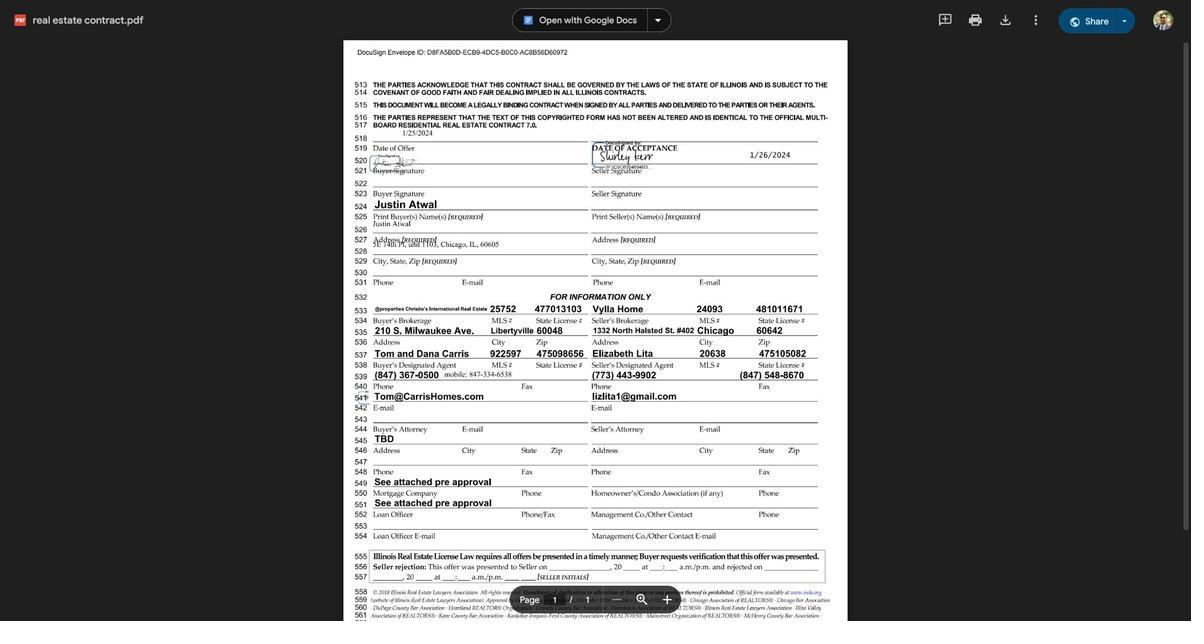 Task type: vqa. For each thing, say whether or not it's contained in the screenshot.
Add a comment IMAGE at the top right of the page
yes



Task type: locate. For each thing, give the bounding box(es) containing it.
Page is 1 text field
[[544, 595, 566, 606]]

document
[[344, 40, 848, 622]]

showing viewer. element
[[0, 0, 1191, 622]]

more actions image
[[1029, 13, 1044, 28]]

share. anyone with the link. anyone who has the link can access. no sign-in required. image
[[1069, 16, 1081, 27]]

page 1 of 1 element
[[510, 586, 603, 614]]

zoom out image
[[610, 593, 625, 608]]

print image
[[968, 13, 983, 28]]

document inside showing viewer. element
[[344, 40, 848, 622]]

application
[[0, 0, 1191, 622]]

add a comment image
[[938, 13, 953, 28]]



Task type: describe. For each thing, give the bounding box(es) containing it.
zoom in image
[[660, 593, 675, 608]]

fit to width image
[[635, 593, 650, 608]]

download image
[[998, 13, 1014, 28]]

pdf icon image
[[14, 14, 26, 26]]

quick sharing actions image
[[1123, 20, 1127, 22]]



